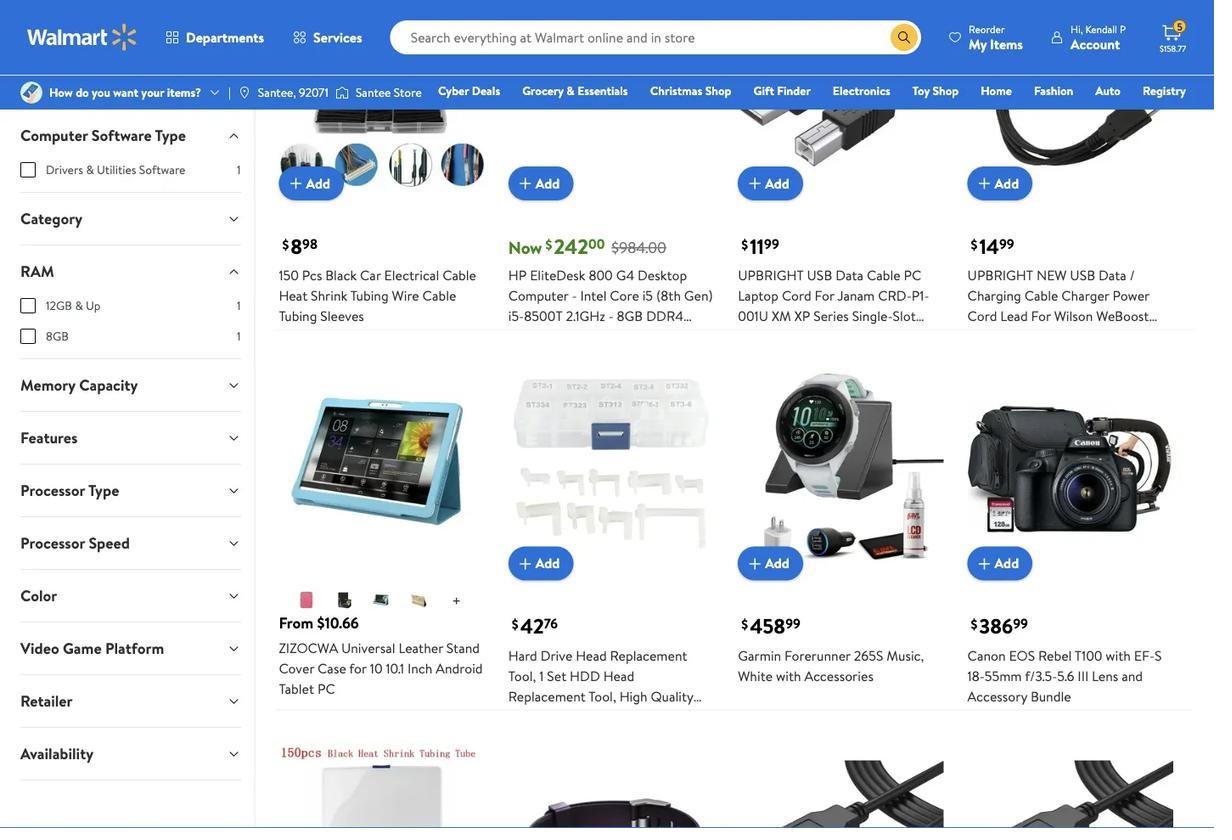 Task type: describe. For each thing, give the bounding box(es) containing it.
$ 11 99
[[742, 232, 780, 260]]

electronics
[[833, 82, 891, 99]]

i5-
[[509, 307, 524, 325]]

walmart image
[[27, 24, 138, 51]]

services
[[314, 28, 362, 47]]

upbright for 11
[[738, 266, 804, 284]]

add button for 386
[[968, 546, 1033, 580]]

& for drivers
[[86, 161, 94, 178]]

55mm
[[985, 666, 1022, 685]]

zizocwa
[[279, 638, 338, 657]]

1 horizontal spatial tubing
[[351, 286, 389, 305]]

cable right electrical at the top
[[443, 266, 476, 284]]

one debit link
[[1049, 105, 1122, 124]]

processor speed button
[[7, 517, 254, 569]]

phone
[[1122, 327, 1159, 346]]

800
[[589, 266, 613, 284]]

reorder
[[969, 22, 1005, 36]]

none checkbox inside ram group
[[20, 328, 36, 344]]

1 vertical spatial head
[[604, 666, 635, 685]]

power
[[1113, 286, 1150, 305]]

home
[[981, 82, 1012, 99]]

+
[[452, 590, 461, 611]]

desktop inside now $ 242 00 $984.00 hp elitedesk 800 g4 desktop computer - intel core i5 (8th gen) i5-8500t 2.1ghz - 8gb ddr4 sdram - 256gb ssd - windows 10 pro
[[638, 266, 687, 284]]

toy shop
[[913, 82, 959, 99]]

hp
[[509, 266, 527, 284]]

99 for 386
[[1013, 614, 1028, 633]]

booster
[[1006, 347, 1052, 366]]

memory capacity
[[20, 374, 138, 396]]

as shown image
[[297, 590, 317, 610]]

cable right wire
[[423, 286, 456, 305]]

kit inside upbright new usb data / charging cable charger power cord lead for wilson weboost 470113 drive 3g-flex cell phone signal booster kit
[[1056, 347, 1072, 366]]

reorder my items
[[969, 22, 1023, 53]]

cable inside upbright new usb data / charging cable charger power cord lead for wilson weboost 470113 drive 3g-flex cell phone signal booster kit
[[1025, 286, 1059, 305]]

1 vertical spatial drive
[[541, 646, 573, 664]]

from
[[279, 612, 314, 633]]

shop for christmas shop
[[706, 82, 732, 99]]

category
[[20, 208, 83, 229]]

universal
[[342, 638, 396, 657]]

deals
[[472, 82, 500, 99]]

8gb inside ram group
[[46, 328, 69, 344]]

$984.00
[[612, 237, 667, 258]]

processor speed tab
[[7, 517, 254, 569]]

1 inside hard drive head replacement tool, 1 set hdd head replacement tool, high quality hdd hard drive for computer desktop
[[540, 666, 544, 685]]

essentials
[[578, 82, 628, 99]]

ram tab
[[7, 245, 254, 297]]

hard drive head replacement tool, 1 set hdd head replacement tool, high quality hdd hard drive for computer desktop image
[[509, 361, 715, 567]]

computer inside now $ 242 00 $984.00 hp elitedesk 800 g4 desktop computer - intel core i5 (8th gen) i5-8500t 2.1ghz - 8gb ddr4 sdram - 256gb ssd - windows 10 pro
[[509, 286, 569, 305]]

$ for 458
[[742, 615, 748, 634]]

garmin forerunner 265s music, white with accessories image
[[738, 361, 944, 567]]

$ for 8
[[282, 235, 289, 254]]

color tab
[[7, 570, 254, 621]]

& for 12gb
[[75, 297, 83, 314]]

1 150 pcs black car electrical cable heat shrink tubing wire cable tubing sleeves image from the top
[[279, 0, 485, 187]]

toy shop link
[[905, 82, 967, 100]]

8500t
[[524, 307, 563, 325]]

for inside hard drive head replacement tool, 1 set hdd head replacement tool, high quality hdd hard drive for computer desktop
[[610, 707, 630, 726]]

cyber deals
[[438, 82, 500, 99]]

8gb inside now $ 242 00 $984.00 hp elitedesk 800 g4 desktop computer - intel core i5 (8th gen) i5-8500t 2.1ghz - 8gb ddr4 sdram - 256gb ssd - windows 10 pro
[[617, 307, 643, 325]]

ddr4
[[647, 307, 684, 325]]

processor type
[[20, 480, 119, 501]]

for
[[349, 659, 367, 677]]

processor speed
[[20, 532, 130, 554]]

processor for processor speed
[[20, 532, 85, 554]]

f/3.5-
[[1025, 666, 1058, 685]]

+ button
[[438, 587, 475, 614]]

1 vertical spatial hdd
[[509, 707, 539, 726]]

ram group
[[20, 297, 241, 358]]

canon eos rebel t100 with ef-s 18-55mm f/3.5-5.6 iii lens and accessory bundle image
[[968, 361, 1174, 567]]

rebel
[[1039, 646, 1072, 664]]

heat
[[279, 286, 308, 305]]

fashion link
[[1027, 82, 1082, 100]]

for inside upbright usb data cable pc laptop cord for janam crd-p1- 001u xm xp series single-slot cradle kit
[[815, 286, 835, 305]]

drivers & utilities software
[[46, 161, 186, 178]]

1 vertical spatial tool,
[[589, 687, 617, 705]]

electronics link
[[825, 82, 898, 100]]

add to cart image for 458
[[745, 553, 765, 574]]

12gb
[[46, 297, 72, 314]]

pc inside upbright usb data cable pc laptop cord for janam crd-p1- 001u xm xp series single-slot cradle kit
[[904, 266, 922, 284]]

add to cart image for 42
[[515, 553, 536, 574]]

toy
[[913, 82, 930, 99]]

1 for 12gb & up
[[237, 297, 241, 314]]

cradle
[[738, 327, 777, 346]]

leather
[[399, 638, 443, 657]]

charger
[[1062, 286, 1110, 305]]

do
[[76, 84, 89, 101]]

data inside upbright new usb data / charging cable charger power cord lead for wilson weboost 470113 drive 3g-flex cell phone signal booster kit
[[1099, 266, 1127, 284]]

hp elitedesk 800 g4 desktop computer - intel core i5 (8th gen) i5-8500t 2.1ghz - 8gb ddr4 sdram - 256gb ssd - windows 10 pro image
[[509, 0, 715, 187]]

gold image
[[409, 590, 429, 610]]

processor type button
[[7, 464, 254, 516]]

pcs
[[302, 266, 322, 284]]

christmas shop
[[650, 82, 732, 99]]

 image for santee store
[[335, 84, 349, 101]]

upbright new usb data / charging cable charger power cord lead for wilson weboost 470113 drive 3g-flex cell phone signal booster kit image
[[968, 0, 1174, 187]]

i5
[[643, 286, 653, 305]]

cell
[[1095, 327, 1118, 346]]

$ inside now $ 242 00 $984.00 hp elitedesk 800 g4 desktop computer - intel core i5 (8th gen) i5-8500t 2.1ghz - 8gb ddr4 sdram - 256gb ssd - windows 10 pro
[[546, 235, 553, 254]]

account
[[1071, 34, 1121, 53]]

items?
[[167, 84, 201, 101]]

upbright usb data cable pc laptop cord for janam crd-p1- 001u xm xp series single-slot cradle kit
[[738, 266, 930, 346]]

1 vertical spatial replacement
[[509, 687, 586, 705]]

00
[[589, 234, 605, 253]]

your
[[141, 84, 164, 101]]

hi, kendall p account
[[1071, 22, 1126, 53]]

type inside tab
[[88, 480, 119, 501]]

now $ 242 00 $984.00 hp elitedesk 800 g4 desktop computer - intel core i5 (8th gen) i5-8500t 2.1ghz - 8gb ddr4 sdram - 256gb ssd - windows 10 pro
[[509, 232, 713, 366]]

video game platform tab
[[7, 622, 254, 674]]

and
[[1122, 666, 1143, 685]]

garmin
[[738, 646, 782, 664]]

gen)
[[685, 286, 713, 305]]

lens
[[1092, 666, 1119, 685]]

christmas shop link
[[643, 82, 739, 100]]

computer software type tab
[[7, 109, 254, 161]]

now
[[509, 235, 542, 259]]

0 horizontal spatial tool,
[[509, 666, 536, 685]]

category tab
[[7, 193, 254, 244]]

add for $984.00
[[536, 174, 560, 193]]

availability tab
[[7, 728, 254, 779]]

8
[[291, 232, 302, 260]]

upbright new usb data cable pc laptop cord for alesis nitro drum kit 8 piece electronic drum kit set image
[[738, 741, 944, 828]]

add button for $984.00
[[509, 166, 574, 200]]

470113
[[968, 327, 1007, 346]]

electrical
[[384, 266, 439, 284]]

|
[[228, 84, 231, 101]]

you
[[92, 84, 110, 101]]

stand
[[447, 638, 480, 657]]

shop for toy shop
[[933, 82, 959, 99]]

shrink
[[311, 286, 348, 305]]

99 for 11
[[765, 234, 780, 253]]

add to cart image for $984.00
[[515, 173, 536, 194]]

$ for 14
[[971, 235, 978, 254]]

add for 458
[[765, 554, 790, 573]]

upbright for 14
[[968, 266, 1034, 284]]

ef-
[[1135, 646, 1155, 664]]

color button
[[7, 570, 254, 621]]

1 horizontal spatial hdd
[[570, 666, 600, 685]]

forerunner
[[785, 646, 851, 664]]

add to cart image for 386
[[975, 553, 995, 574]]

game
[[63, 638, 102, 659]]

zizocwa universal leather stand cover case for 10 10.1 inch android tablet pc image
[[279, 361, 485, 567]]

features button
[[7, 412, 254, 464]]



Task type: locate. For each thing, give the bounding box(es) containing it.
crd-
[[878, 286, 912, 305]]

capacity
[[79, 374, 138, 396]]

id115 plus hr smart wristband sleep monitor call message reminder heart rate image
[[509, 741, 715, 828]]

tool, left the high
[[589, 687, 617, 705]]

& left up
[[75, 297, 83, 314]]

$ 8 98
[[282, 232, 318, 260]]

0 horizontal spatial 8gb
[[46, 328, 69, 344]]

add up 76
[[536, 554, 560, 573]]

with
[[1106, 646, 1131, 664], [776, 666, 801, 685]]

3g-
[[1045, 327, 1068, 346]]

video game platform button
[[7, 622, 254, 674]]

gift
[[754, 82, 775, 99]]

elitedesk
[[530, 266, 586, 284]]

1 vertical spatial type
[[88, 480, 119, 501]]

0 horizontal spatial computer
[[20, 125, 88, 146]]

42
[[520, 612, 544, 640]]

t100
[[1075, 646, 1103, 664]]

0 vertical spatial type
[[155, 125, 186, 146]]

ram button
[[7, 245, 254, 297]]

458
[[750, 612, 786, 640]]

hard down set
[[542, 707, 571, 726]]

registry one debit
[[1056, 82, 1187, 123]]

2 usb from the left
[[1071, 266, 1096, 284]]

wire
[[392, 286, 419, 305]]

10 inside now $ 242 00 $984.00 hp elitedesk 800 g4 desktop computer - intel core i5 (8th gen) i5-8500t 2.1ghz - 8gb ddr4 sdram - 256gb ssd - windows 10 pro
[[509, 347, 521, 366]]

replacement down set
[[509, 687, 586, 705]]

software up utilities
[[92, 125, 152, 146]]

for inside upbright new usb data / charging cable charger power cord lead for wilson weboost 470113 drive 3g-flex cell phone signal booster kit
[[1032, 307, 1051, 325]]

data
[[836, 266, 864, 284], [1099, 266, 1127, 284]]

1 horizontal spatial 10
[[509, 347, 521, 366]]

add to cart image up now at the left top of the page
[[515, 173, 536, 194]]

santee, 92071
[[258, 84, 329, 101]]

150 pcs black car electrical cable heat shrink tubing wire cable tubing sleeves image
[[279, 0, 485, 187], [279, 741, 485, 828]]

tool,
[[509, 666, 536, 685], [589, 687, 617, 705]]

2 data from the left
[[1099, 266, 1127, 284]]

001u
[[738, 307, 769, 325]]

0 vertical spatial desktop
[[638, 266, 687, 284]]

features
[[20, 427, 78, 448]]

1 vertical spatial hard
[[542, 707, 571, 726]]

accessories
[[805, 666, 874, 685]]

software inside dropdown button
[[92, 125, 152, 146]]

1 horizontal spatial kit
[[1056, 347, 1072, 366]]

0 vertical spatial hard
[[509, 646, 538, 664]]

1 horizontal spatial upbright
[[968, 266, 1034, 284]]

add to cart image for 11
[[745, 173, 765, 194]]

10 right the for
[[370, 659, 383, 677]]

1 horizontal spatial drive
[[574, 707, 606, 726]]

add button up now at the left top of the page
[[509, 166, 574, 200]]

0 vertical spatial replacement
[[610, 646, 688, 664]]

data up janam
[[836, 266, 864, 284]]

add up $ 11 99
[[765, 174, 790, 193]]

for down the high
[[610, 707, 630, 726]]

computer up 8500t
[[509, 286, 569, 305]]

add to cart image up 386
[[975, 553, 995, 574]]

99 up eos
[[1013, 614, 1028, 633]]

accessory
[[968, 687, 1028, 705]]

$ inside $ 458 99
[[742, 615, 748, 634]]

add to cart image up 11
[[745, 173, 765, 194]]

1 for drivers & utilities software
[[237, 161, 241, 178]]

1 vertical spatial 8gb
[[46, 328, 69, 344]]

retailer button
[[7, 675, 254, 727]]

add button for 8
[[279, 166, 344, 200]]

0 vertical spatial cord
[[782, 286, 812, 305]]

store
[[394, 84, 422, 101]]

inch
[[408, 659, 433, 677]]

$ inside $ 14 99
[[971, 235, 978, 254]]

departments button
[[151, 17, 279, 58]]

$ left 8
[[282, 235, 289, 254]]

my
[[969, 34, 987, 53]]

tool, left set
[[509, 666, 536, 685]]

drive for 14
[[1010, 327, 1042, 346]]

0 horizontal spatial type
[[88, 480, 119, 501]]

hard down 42
[[509, 646, 538, 664]]

drive inside upbright new usb data / charging cable charger power cord lead for wilson weboost 470113 drive 3g-flex cell phone signal booster kit
[[1010, 327, 1042, 346]]

2 upbright from the left
[[968, 266, 1034, 284]]

8gb down core
[[617, 307, 643, 325]]

1 horizontal spatial computer
[[509, 286, 569, 305]]

add up 242
[[536, 174, 560, 193]]

11
[[750, 232, 765, 260]]

99 inside $ 14 99
[[1000, 234, 1015, 253]]

0 horizontal spatial pc
[[318, 679, 335, 698]]

1 vertical spatial &
[[86, 161, 94, 178]]

add for 8
[[306, 174, 330, 193]]

platform
[[105, 638, 164, 659]]

add for 14
[[995, 174, 1019, 193]]

data inside upbright usb data cable pc laptop cord for janam crd-p1- 001u xm xp series single-slot cradle kit
[[836, 266, 864, 284]]

add up '98'
[[306, 174, 330, 193]]

$ left 386
[[971, 615, 978, 634]]

& right grocery
[[567, 82, 575, 99]]

shop right christmas
[[706, 82, 732, 99]]

usb inside upbright new usb data / charging cable charger power cord lead for wilson weboost 470113 drive 3g-flex cell phone signal booster kit
[[1071, 266, 1096, 284]]

1 horizontal spatial cord
[[968, 307, 998, 325]]

with inside garmin forerunner 265s music, white with accessories
[[776, 666, 801, 685]]

processor inside dropdown button
[[20, 480, 85, 501]]

- left intel
[[572, 286, 577, 305]]

with up lens at the bottom of page
[[1106, 646, 1131, 664]]

0 vertical spatial with
[[1106, 646, 1131, 664]]

upbright usb data cable pc laptop cord for janam crd-p1-001u xm xp series single-slot cradle kit image
[[738, 0, 944, 187]]

for up "3g-"
[[1032, 307, 1051, 325]]

1 vertical spatial 150 pcs black car electrical cable heat shrink tubing wire cable tubing sleeves image
[[279, 741, 485, 828]]

99 up laptop
[[765, 234, 780, 253]]

gift finder link
[[746, 82, 819, 100]]

 image for santee, 92071
[[238, 86, 251, 99]]

cable
[[443, 266, 476, 284], [867, 266, 901, 284], [423, 286, 456, 305], [1025, 286, 1059, 305]]

0 horizontal spatial hard
[[509, 646, 538, 664]]

add to cart image for 14
[[975, 173, 995, 194]]

computer software type button
[[7, 109, 254, 161]]

upbright inside upbright usb data cable pc laptop cord for janam crd-p1- 001u xm xp series single-slot cradle kit
[[738, 266, 804, 284]]

cord
[[782, 286, 812, 305], [968, 307, 998, 325]]

8gb
[[617, 307, 643, 325], [46, 328, 69, 344]]

cyber deals link
[[431, 82, 508, 100]]

hi,
[[1071, 22, 1083, 36]]

 image right 92071
[[335, 84, 349, 101]]

/
[[1130, 266, 1135, 284]]

1 horizontal spatial add to cart image
[[745, 173, 765, 194]]

$ left 242
[[546, 235, 553, 254]]

desktop down set
[[509, 727, 558, 746]]

0 vertical spatial drive
[[1010, 327, 1042, 346]]

1 vertical spatial pc
[[318, 679, 335, 698]]

cover
[[279, 659, 314, 677]]

computer up drivers
[[20, 125, 88, 146]]

1 vertical spatial desktop
[[509, 727, 558, 746]]

0 vertical spatial tool,
[[509, 666, 536, 685]]

processor inside dropdown button
[[20, 532, 85, 554]]

registry
[[1143, 82, 1187, 99]]

blue image
[[371, 590, 392, 610]]

242
[[554, 232, 589, 260]]

memory capacity tab
[[7, 359, 254, 411]]

0 vertical spatial &
[[567, 82, 575, 99]]

p
[[1120, 22, 1126, 36]]

2 add to cart image from the left
[[745, 173, 765, 194]]

how
[[49, 84, 73, 101]]

1 vertical spatial tubing
[[279, 307, 317, 325]]

0 horizontal spatial desktop
[[509, 727, 558, 746]]

2 horizontal spatial computer
[[633, 707, 693, 726]]

kit down xm
[[780, 327, 797, 346]]

 image
[[20, 82, 42, 104]]

hard drive head replacement tool, 1 set hdd head replacement tool, high quality hdd hard drive for computer desktop
[[509, 646, 694, 746]]

upbright up the charging
[[968, 266, 1034, 284]]

1 processor from the top
[[20, 480, 85, 501]]

tablet
[[279, 679, 314, 698]]

- left 256gb
[[559, 327, 564, 346]]

auto
[[1096, 82, 1121, 99]]

1 horizontal spatial with
[[1106, 646, 1131, 664]]

lead
[[1001, 307, 1028, 325]]

add for 11
[[765, 174, 790, 193]]

with inside canon eos rebel t100 with ef-s 18-55mm f/3.5-5.6 iii lens and accessory bundle
[[1106, 646, 1131, 664]]

items
[[990, 34, 1023, 53]]

1 horizontal spatial type
[[155, 125, 186, 146]]

 image right the |
[[238, 86, 251, 99]]

departments
[[186, 28, 264, 47]]

$ left 14
[[971, 235, 978, 254]]

pc inside from $10.66 zizocwa universal leather stand cover case for 10 10.1 inch android tablet pc
[[318, 679, 335, 698]]

usb up 'charger'
[[1071, 266, 1096, 284]]

features tab
[[7, 412, 254, 464]]

8gb down "12gb"
[[46, 328, 69, 344]]

0 horizontal spatial drive
[[541, 646, 573, 664]]

head
[[576, 646, 607, 664], [604, 666, 635, 685]]

add for 42
[[536, 554, 560, 573]]

& for grocery
[[567, 82, 575, 99]]

desktop inside hard drive head replacement tool, 1 set hdd head replacement tool, high quality hdd hard drive for computer desktop
[[509, 727, 558, 746]]

0 horizontal spatial  image
[[238, 86, 251, 99]]

10 inside from $10.66 zizocwa universal leather stand cover case for 10 10.1 inch android tablet pc
[[370, 659, 383, 677]]

2 shop from the left
[[933, 82, 959, 99]]

- right ssd
[[639, 327, 644, 346]]

cable up crd-
[[867, 266, 901, 284]]

charging
[[968, 286, 1022, 305]]

cord up xp
[[782, 286, 812, 305]]

finder
[[777, 82, 811, 99]]

cord inside upbright usb data cable pc laptop cord for janam crd-p1- 001u xm xp series single-slot cradle kit
[[782, 286, 812, 305]]

Walmart Site-Wide search field
[[390, 20, 922, 54]]

(8th
[[657, 286, 681, 305]]

usb up series
[[807, 266, 833, 284]]

add button up $ 458 99
[[738, 546, 803, 580]]

software
[[92, 125, 152, 146], [139, 161, 186, 178]]

1 horizontal spatial data
[[1099, 266, 1127, 284]]

None checkbox
[[20, 328, 36, 344]]

tubing down heat
[[279, 307, 317, 325]]

add button for 458
[[738, 546, 803, 580]]

cord inside upbright new usb data / charging cable charger power cord lead for wilson weboost 470113 drive 3g-flex cell phone signal booster kit
[[968, 307, 998, 325]]

None checkbox
[[20, 162, 36, 177], [20, 298, 36, 313], [20, 162, 36, 177], [20, 298, 36, 313]]

1 vertical spatial computer
[[509, 286, 569, 305]]

1 vertical spatial cord
[[968, 307, 998, 325]]

replacement up the high
[[610, 646, 688, 664]]

christmas
[[650, 82, 703, 99]]

0 horizontal spatial &
[[75, 297, 83, 314]]

software right utilities
[[139, 161, 186, 178]]

type up speed
[[88, 480, 119, 501]]

1 horizontal spatial hard
[[542, 707, 571, 726]]

add up $ 14 99
[[995, 174, 1019, 193]]

10 left pro
[[509, 347, 521, 366]]

add to cart image for 8
[[286, 173, 306, 194]]

computer
[[20, 125, 88, 146], [509, 286, 569, 305], [633, 707, 693, 726]]

add button up '98'
[[279, 166, 344, 200]]

$ inside $ 42 76
[[512, 615, 519, 634]]

cord up 470113
[[968, 307, 998, 325]]

add button up the $ 386 99
[[968, 546, 1033, 580]]

0 vertical spatial processor
[[20, 480, 85, 501]]

2 horizontal spatial add to cart image
[[975, 173, 995, 194]]

0 vertical spatial software
[[92, 125, 152, 146]]

1 vertical spatial 10
[[370, 659, 383, 677]]

0 vertical spatial for
[[815, 286, 835, 305]]

0 vertical spatial tubing
[[351, 286, 389, 305]]

memory capacity button
[[7, 359, 254, 411]]

1 shop from the left
[[706, 82, 732, 99]]

data left /
[[1099, 266, 1127, 284]]

availability
[[20, 743, 94, 764]]

processor down features
[[20, 480, 85, 501]]

$ 42 76
[[512, 612, 558, 640]]

add to cart image up "458"
[[745, 553, 765, 574]]

0 horizontal spatial tubing
[[279, 307, 317, 325]]

1 vertical spatial software
[[139, 161, 186, 178]]

add button up $ 11 99
[[738, 166, 803, 200]]

& inside ram group
[[75, 297, 83, 314]]

cable inside upbright usb data cable pc laptop cord for janam crd-p1- 001u xm xp series single-slot cradle kit
[[867, 266, 901, 284]]

0 horizontal spatial kit
[[780, 327, 797, 346]]

2 horizontal spatial drive
[[1010, 327, 1042, 346]]

$ left "458"
[[742, 615, 748, 634]]

desktop up (8th
[[638, 266, 687, 284]]

1 vertical spatial with
[[776, 666, 801, 685]]

upbright up laptop
[[738, 266, 804, 284]]

12gb & up
[[46, 297, 101, 314]]

99 inside $ 458 99
[[786, 614, 801, 633]]

$ for 386
[[971, 615, 978, 634]]

tubing down car
[[351, 286, 389, 305]]

2 vertical spatial &
[[75, 297, 83, 314]]

eos
[[1010, 646, 1036, 664]]

add button for 42
[[509, 546, 574, 580]]

0 horizontal spatial cord
[[782, 286, 812, 305]]

upbright new usb data sync cable cord lead for alesis dm8 usb pro kit electronic h.d. drum module image
[[968, 741, 1174, 828]]

Search search field
[[390, 20, 922, 54]]

0 horizontal spatial replacement
[[509, 687, 586, 705]]

drive up the booster at the right
[[1010, 327, 1042, 346]]

retailer tab
[[7, 675, 254, 727]]

add button for 14
[[968, 166, 1033, 200]]

type down items?
[[155, 125, 186, 146]]

computer down quality
[[633, 707, 693, 726]]

0 vertical spatial head
[[576, 646, 607, 664]]

0 horizontal spatial with
[[776, 666, 801, 685]]

0 horizontal spatial upbright
[[738, 266, 804, 284]]

processor up color
[[20, 532, 85, 554]]

1 horizontal spatial pc
[[904, 266, 922, 284]]

santee,
[[258, 84, 296, 101]]

computer software type
[[20, 125, 186, 146]]

upbright inside upbright new usb data / charging cable charger power cord lead for wilson weboost 470113 drive 3g-flex cell phone signal booster kit
[[968, 266, 1034, 284]]

99 up the charging
[[1000, 234, 1015, 253]]

drive up id115 plus hr smart wristband sleep monitor call message reminder heart rate image on the bottom
[[574, 707, 606, 726]]

2 processor from the top
[[20, 532, 85, 554]]

search icon image
[[898, 31, 911, 44]]

add to cart image up '98'
[[286, 173, 306, 194]]

256gb
[[567, 327, 608, 346]]

99 inside the $ 386 99
[[1013, 614, 1028, 633]]

92071
[[299, 84, 329, 101]]

processor for processor type
[[20, 480, 85, 501]]

add to cart image up 42
[[515, 553, 536, 574]]

$10.66
[[317, 612, 359, 633]]

0 horizontal spatial data
[[836, 266, 864, 284]]

$ for 11
[[742, 235, 748, 254]]

add to cart image
[[286, 173, 306, 194], [745, 173, 765, 194], [975, 173, 995, 194]]

& right drivers
[[86, 161, 94, 178]]

add up the $ 386 99
[[995, 554, 1019, 573]]

0 vertical spatial pc
[[904, 266, 922, 284]]

$ left 42
[[512, 615, 519, 634]]

new
[[1037, 266, 1067, 284]]

$ inside the $ 386 99
[[971, 615, 978, 634]]

1 vertical spatial processor
[[20, 532, 85, 554]]

2 vertical spatial drive
[[574, 707, 606, 726]]

0 horizontal spatial usb
[[807, 266, 833, 284]]

1 vertical spatial kit
[[1056, 347, 1072, 366]]

computer inside dropdown button
[[20, 125, 88, 146]]

0 vertical spatial computer
[[20, 125, 88, 146]]

0 horizontal spatial hdd
[[509, 707, 539, 726]]

how do you want your items?
[[49, 84, 201, 101]]

0 horizontal spatial add to cart image
[[286, 173, 306, 194]]

computer inside hard drive head replacement tool, 1 set hdd head replacement tool, high quality hdd hard drive for computer desktop
[[633, 707, 693, 726]]

99 up 'forerunner'
[[786, 614, 801, 633]]

1 horizontal spatial  image
[[335, 84, 349, 101]]

windows
[[648, 327, 700, 346]]

pc up p1-
[[904, 266, 922, 284]]

$ left 11
[[742, 235, 748, 254]]

iii
[[1078, 666, 1089, 685]]

3 add to cart image from the left
[[975, 173, 995, 194]]

debit
[[1085, 106, 1114, 123]]

99 for 14
[[1000, 234, 1015, 253]]

$ inside $ 11 99
[[742, 235, 748, 254]]

p1-
[[912, 286, 930, 305]]

10
[[509, 347, 521, 366], [370, 659, 383, 677]]

0 horizontal spatial for
[[610, 707, 630, 726]]

cable down new
[[1025, 286, 1059, 305]]

2 vertical spatial computer
[[633, 707, 693, 726]]

1 add to cart image from the left
[[286, 173, 306, 194]]

color
[[20, 585, 57, 606]]

high
[[620, 687, 648, 705]]

shop right toy
[[933, 82, 959, 99]]

pc down case
[[318, 679, 335, 698]]

add to cart image
[[515, 173, 536, 194], [515, 553, 536, 574], [745, 553, 765, 574], [975, 553, 995, 574]]

black image
[[334, 590, 354, 610]]

$ for 42
[[512, 615, 519, 634]]

add
[[306, 174, 330, 193], [536, 174, 560, 193], [765, 174, 790, 193], [995, 174, 1019, 193], [536, 554, 560, 573], [765, 554, 790, 573], [995, 554, 1019, 573]]

kit down "3g-"
[[1056, 347, 1072, 366]]

2 horizontal spatial for
[[1032, 307, 1051, 325]]

1 for 8gb
[[237, 328, 241, 344]]

1 horizontal spatial tool,
[[589, 687, 617, 705]]

99
[[765, 234, 780, 253], [1000, 234, 1015, 253], [786, 614, 801, 633], [1013, 614, 1028, 633]]

1 horizontal spatial desktop
[[638, 266, 687, 284]]

98
[[302, 234, 318, 253]]

processor type tab
[[7, 464, 254, 516]]

$ inside $ 8 98
[[282, 235, 289, 254]]

1 horizontal spatial usb
[[1071, 266, 1096, 284]]

0 vertical spatial hdd
[[570, 666, 600, 685]]

0 vertical spatial 150 pcs black car electrical cable heat shrink tubing wire cable tubing sleeves image
[[279, 0, 485, 187]]

add up $ 458 99
[[765, 554, 790, 573]]

2 horizontal spatial &
[[567, 82, 575, 99]]

drive for 42
[[574, 707, 606, 726]]

2.1ghz
[[566, 307, 605, 325]]

1 horizontal spatial &
[[86, 161, 94, 178]]

add to cart image up 14
[[975, 173, 995, 194]]

add button up $ 14 99
[[968, 166, 1033, 200]]

sleeves
[[320, 307, 364, 325]]

1 horizontal spatial for
[[815, 286, 835, 305]]

0 vertical spatial 8gb
[[617, 307, 643, 325]]

1 vertical spatial for
[[1032, 307, 1051, 325]]

auto link
[[1088, 82, 1129, 100]]

2 150 pcs black car electrical cable heat shrink tubing wire cable tubing sleeves image from the top
[[279, 741, 485, 828]]

- up ssd
[[609, 307, 614, 325]]

g4
[[616, 266, 635, 284]]

usb inside upbright usb data cable pc laptop cord for janam crd-p1- 001u xm xp series single-slot cradle kit
[[807, 266, 833, 284]]

$ 386 99
[[971, 612, 1028, 640]]

add button up 76
[[509, 546, 574, 580]]

 image
[[335, 84, 349, 101], [238, 86, 251, 99]]

drive up set
[[541, 646, 573, 664]]

0 horizontal spatial 10
[[370, 659, 383, 677]]

type inside tab
[[155, 125, 186, 146]]

with right white at the right bottom of page
[[776, 666, 801, 685]]

white
[[738, 666, 773, 685]]

1 data from the left
[[836, 266, 864, 284]]

1 horizontal spatial 8gb
[[617, 307, 643, 325]]

99 inside $ 11 99
[[765, 234, 780, 253]]

kit inside upbright usb data cable pc laptop cord for janam crd-p1- 001u xm xp series single-slot cradle kit
[[780, 327, 797, 346]]

1 horizontal spatial replacement
[[610, 646, 688, 664]]

janam
[[838, 286, 875, 305]]

home link
[[974, 82, 1020, 100]]

2 vertical spatial for
[[610, 707, 630, 726]]

1 usb from the left
[[807, 266, 833, 284]]

add for 386
[[995, 554, 1019, 573]]

for up series
[[815, 286, 835, 305]]

add button for 11
[[738, 166, 803, 200]]

1 horizontal spatial shop
[[933, 82, 959, 99]]

0 vertical spatial 10
[[509, 347, 521, 366]]

0 horizontal spatial shop
[[706, 82, 732, 99]]

0 vertical spatial kit
[[780, 327, 797, 346]]

99 for 458
[[786, 614, 801, 633]]

1 upbright from the left
[[738, 266, 804, 284]]

case
[[318, 659, 346, 677]]



Task type: vqa. For each thing, say whether or not it's contained in the screenshot.


